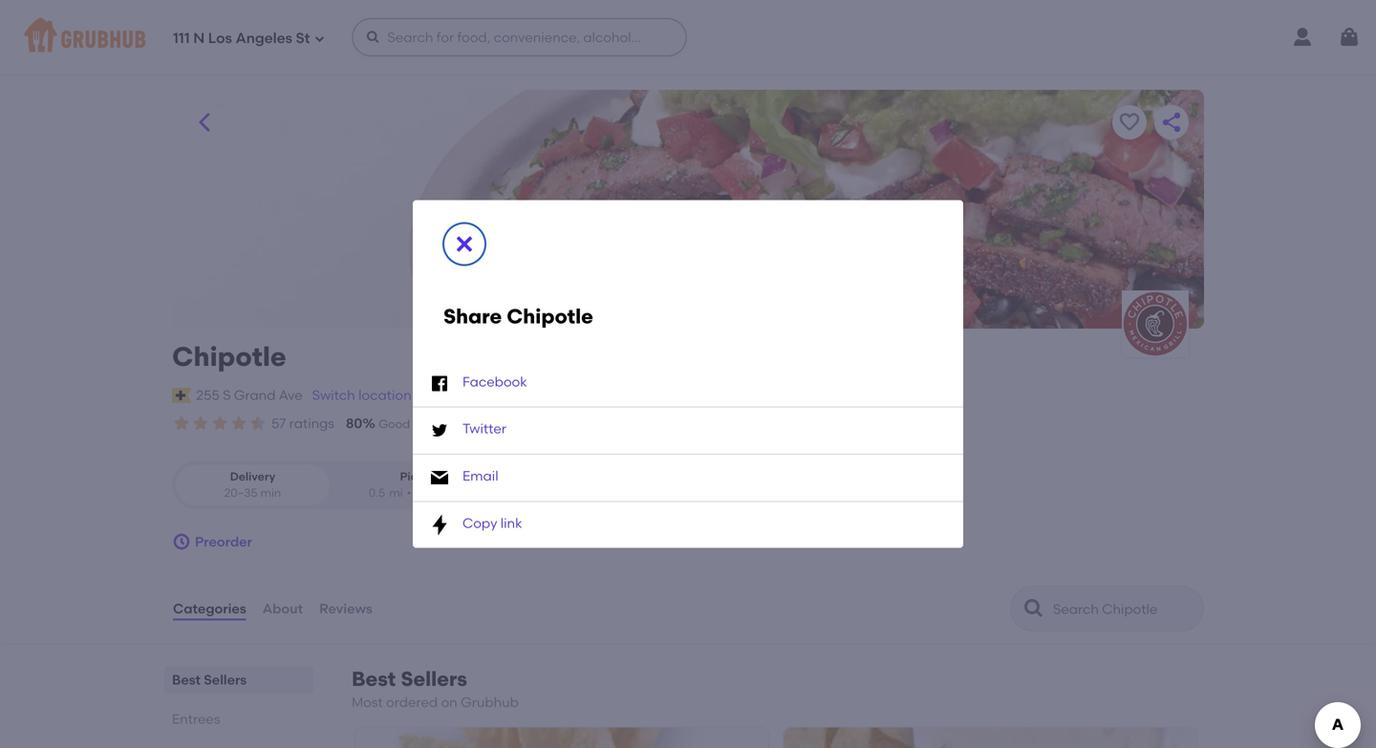 Task type: vqa. For each thing, say whether or not it's contained in the screenshot.
Best Sellers tab
yes



Task type: describe. For each thing, give the bounding box(es) containing it.
preorder button
[[172, 525, 252, 559]]

0.5
[[369, 486, 385, 500]]

link
[[501, 515, 522, 531]]

111 n los angeles st
[[173, 30, 310, 47]]

sellers for best sellers
[[204, 672, 247, 688]]

delivery
[[533, 417, 576, 431]]

ratings
[[289, 415, 334, 431]]

categories button
[[172, 574, 247, 643]]

option group containing delivery 20–35 min
[[172, 461, 500, 509]]

switch
[[312, 387, 355, 403]]

email
[[463, 468, 498, 484]]

time
[[505, 417, 530, 431]]

save this restaurant button
[[1112, 105, 1147, 140]]

pickup
[[400, 470, 438, 483]]

svg image for twitter
[[428, 419, 451, 442]]

255 s grand ave
[[196, 387, 303, 403]]

switch location button
[[311, 385, 413, 406]]

copy
[[463, 515, 497, 531]]

Search Chipotle search field
[[1051, 600, 1198, 618]]

20–35
[[224, 486, 258, 500]]

svg image inside "preorder" button
[[172, 532, 191, 552]]

good
[[379, 417, 410, 431]]

save this restaurant image
[[1118, 111, 1141, 134]]

chipotle logo image
[[1122, 291, 1189, 357]]

reviews button
[[318, 574, 373, 643]]

delivery 20–35 min
[[224, 470, 281, 500]]

search icon image
[[1023, 597, 1046, 620]]

best sellers
[[172, 672, 247, 688]]

•
[[407, 486, 411, 500]]

on
[[441, 694, 458, 711]]

93
[[454, 415, 469, 431]]

about button
[[262, 574, 304, 643]]



Task type: locate. For each thing, give the bounding box(es) containing it.
svg image up food
[[428, 372, 451, 395]]

best sellers tab
[[172, 670, 306, 690]]

0 horizontal spatial best
[[172, 672, 201, 688]]

chipotle
[[507, 304, 593, 329], [172, 341, 286, 373]]

255 s grand ave button
[[195, 385, 304, 406]]

about
[[262, 601, 303, 617]]

option group
[[172, 461, 500, 509]]

entrees tab
[[172, 709, 306, 729]]

food
[[413, 417, 438, 431]]

grand
[[234, 387, 276, 403]]

best for best sellers most ordered on grubhub
[[352, 667, 396, 692]]

share chipotle
[[443, 304, 593, 329]]

switch location
[[312, 387, 412, 403]]

0 horizontal spatial sellers
[[204, 672, 247, 688]]

mi
[[389, 486, 403, 500]]

111
[[173, 30, 190, 47]]

best for best sellers
[[172, 672, 201, 688]]

sellers up the entrees tab
[[204, 672, 247, 688]]

preorder
[[195, 534, 252, 550]]

main navigation navigation
[[0, 0, 1376, 75]]

sellers for best sellers most ordered on grubhub
[[401, 667, 467, 692]]

sellers inside tab
[[204, 672, 247, 688]]

best sellers most ordered on grubhub
[[352, 667, 519, 711]]

sellers
[[401, 667, 467, 692], [204, 672, 247, 688]]

ordered
[[386, 694, 438, 711]]

best up 'most'
[[352, 667, 396, 692]]

0.5 mi •
[[369, 486, 411, 500]]

57 ratings
[[271, 415, 334, 431]]

best
[[352, 667, 396, 692], [172, 672, 201, 688]]

1 horizontal spatial best
[[352, 667, 396, 692]]

on
[[486, 417, 502, 431]]

entrees
[[172, 711, 220, 727]]

svg image right "•"
[[428, 467, 451, 489]]

caret left icon image
[[193, 111, 216, 134]]

sellers inside best sellers most ordered on grubhub
[[401, 667, 467, 692]]

twitter
[[463, 421, 507, 437]]

s
[[223, 387, 231, 403]]

on time delivery
[[486, 417, 576, 431]]

svg image
[[1338, 26, 1361, 49], [366, 30, 381, 45], [314, 33, 325, 44], [428, 514, 451, 537], [172, 532, 191, 552]]

reviews
[[319, 601, 373, 617]]

80
[[346, 415, 362, 431]]

svg image up share
[[453, 233, 476, 256]]

min
[[260, 486, 281, 500]]

sellers up on
[[401, 667, 467, 692]]

best inside best sellers most ordered on grubhub
[[352, 667, 396, 692]]

copy link
[[463, 515, 522, 531]]

best up entrees
[[172, 672, 201, 688]]

angeles
[[236, 30, 292, 47]]

share
[[443, 304, 502, 329]]

delivery
[[230, 470, 275, 483]]

svg image
[[453, 233, 476, 256], [428, 372, 451, 395], [428, 419, 451, 442], [428, 467, 451, 489]]

best inside tab
[[172, 672, 201, 688]]

grubhub
[[461, 694, 519, 711]]

share icon image
[[1160, 111, 1183, 134]]

chipotle up s
[[172, 341, 286, 373]]

st
[[296, 30, 310, 47]]

n
[[193, 30, 205, 47]]

subscription pass image
[[172, 388, 191, 403]]

facebook
[[463, 374, 527, 390]]

chipotle right share
[[507, 304, 593, 329]]

good food
[[379, 417, 438, 431]]

star icon image
[[172, 414, 191, 433], [191, 414, 210, 433], [210, 414, 229, 433], [229, 414, 248, 433], [248, 414, 268, 433], [248, 414, 268, 433]]

location
[[358, 387, 412, 403]]

most
[[352, 694, 383, 711]]

1 vertical spatial chipotle
[[172, 341, 286, 373]]

svg image for facebook
[[428, 372, 451, 395]]

ave
[[279, 387, 303, 403]]

svg image for email
[[428, 467, 451, 489]]

57
[[271, 415, 286, 431]]

1 horizontal spatial chipotle
[[507, 304, 593, 329]]

svg image left "93"
[[428, 419, 451, 442]]

0 horizontal spatial chipotle
[[172, 341, 286, 373]]

los
[[208, 30, 232, 47]]

255
[[196, 387, 220, 403]]

1 horizontal spatial sellers
[[401, 667, 467, 692]]

categories
[[173, 601, 246, 617]]

0 vertical spatial chipotle
[[507, 304, 593, 329]]



